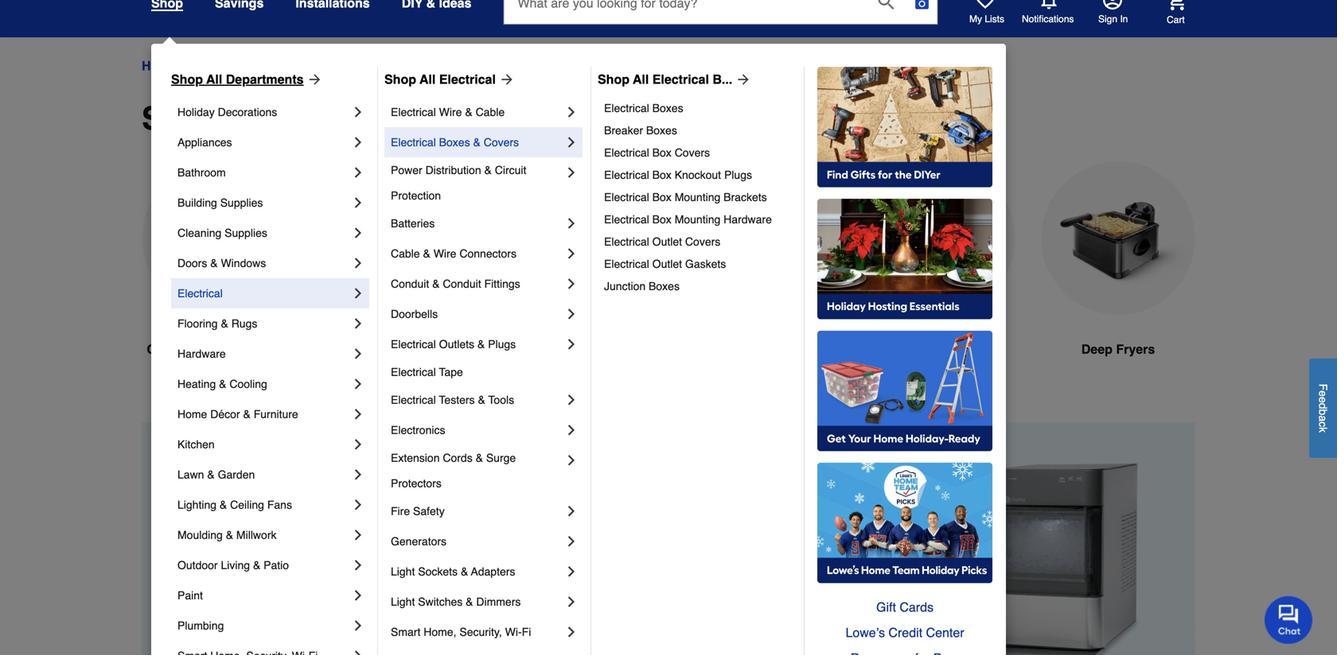 Task type: vqa. For each thing, say whether or not it's contained in the screenshot.
Bought corresponding to housing
no



Task type: locate. For each thing, give the bounding box(es) containing it.
electrical box covers link
[[604, 142, 793, 164]]

chat invite button image
[[1265, 596, 1313, 645]]

2 arrow right image from the left
[[733, 72, 752, 88]]

generators link
[[391, 527, 564, 557]]

get your home holiday-ready. image
[[817, 331, 993, 452]]

countertop
[[147, 342, 215, 357]]

all inside 'link'
[[420, 72, 436, 87]]

a chefman stainless steel deep fryer. image
[[1041, 162, 1196, 315]]

chevron right image for electrical wire & cable
[[564, 104, 579, 120]]

shop up electrical boxes
[[598, 72, 630, 87]]

electrical outlets & plugs
[[391, 338, 516, 351]]

wi-
[[505, 626, 522, 639]]

electrical inside 'link'
[[604, 258, 649, 271]]

in
[[1120, 14, 1128, 25]]

home
[[142, 59, 177, 73], [178, 408, 207, 421]]

hardware down flooring
[[178, 348, 226, 361]]

home link
[[142, 57, 177, 76]]

& right décor
[[243, 408, 251, 421]]

boxes down shop all electrical b...
[[652, 102, 683, 115]]

shop up holiday
[[171, 72, 203, 87]]

supplies up cleaning supplies
[[220, 197, 263, 209]]

&
[[465, 106, 473, 119], [473, 136, 481, 149], [484, 164, 492, 177], [423, 248, 430, 260], [210, 257, 218, 270], [432, 278, 440, 291], [221, 318, 228, 330], [478, 338, 485, 351], [219, 378, 226, 391], [478, 394, 485, 407], [243, 408, 251, 421], [476, 452, 483, 465], [207, 469, 215, 482], [220, 499, 227, 512], [226, 529, 233, 542], [253, 560, 261, 572], [461, 566, 468, 579], [466, 596, 473, 609]]

0 horizontal spatial plugs
[[488, 338, 516, 351]]

small
[[273, 59, 305, 73], [142, 100, 227, 137]]

breaker boxes
[[604, 124, 677, 137]]

countertop microwaves link
[[142, 162, 296, 398]]

chevron right image
[[564, 135, 579, 150], [564, 216, 579, 232], [350, 225, 366, 241], [564, 306, 579, 322], [350, 316, 366, 332], [564, 392, 579, 408], [350, 407, 366, 423], [350, 467, 366, 483], [350, 498, 366, 513], [564, 534, 579, 550], [350, 558, 366, 574], [564, 564, 579, 580], [350, 618, 366, 634], [564, 625, 579, 641]]

small up bathroom
[[142, 100, 227, 137]]

flooring & rugs
[[178, 318, 257, 330]]

2 mounting from the top
[[675, 213, 721, 226]]

1 horizontal spatial arrow right image
[[733, 72, 752, 88]]

small appliances down departments
[[142, 100, 404, 137]]

ovens
[[584, 342, 622, 357]]

circuit
[[495, 164, 526, 177]]

heating & cooling link
[[178, 369, 350, 400]]

box down electrical box knockout plugs at the top
[[652, 191, 672, 204]]

2 horizontal spatial all
[[633, 72, 649, 87]]

appliances link up 'holiday decorations'
[[191, 57, 259, 76]]

paint link
[[178, 581, 350, 611]]

my lists
[[970, 14, 1005, 25]]

chevron right image for power distribution & circuit protection
[[564, 165, 579, 181]]

conduit up doorbells
[[391, 278, 429, 291]]

b...
[[713, 72, 733, 87]]

1 horizontal spatial conduit
[[443, 278, 481, 291]]

all up 'holiday decorations'
[[206, 72, 222, 87]]

breaker boxes link
[[604, 119, 793, 142]]

decorations
[[218, 106, 277, 119]]

2 box from the top
[[652, 169, 672, 181]]

e up b
[[1317, 397, 1330, 403]]

mounting for hardware
[[675, 213, 721, 226]]

makers
[[415, 342, 459, 357]]

toaster
[[535, 342, 580, 357]]

gaskets
[[685, 258, 726, 271]]

electrical wire & cable
[[391, 106, 505, 119]]

advertisement region
[[142, 423, 1196, 656]]

plugs for electrical outlets & plugs
[[488, 338, 516, 351]]

1 vertical spatial small appliances
[[142, 100, 404, 137]]

junction
[[604, 280, 646, 293]]

electrical for electrical boxes
[[604, 102, 649, 115]]

cable
[[476, 106, 505, 119], [391, 248, 420, 260]]

chevron right image for holiday decorations
[[350, 104, 366, 120]]

light up smart
[[391, 596, 415, 609]]

a silver-colored new air portable ice maker. image
[[322, 162, 476, 315]]

1 horizontal spatial home
[[178, 408, 207, 421]]

1 horizontal spatial cable
[[476, 106, 505, 119]]

electrical tape
[[391, 366, 463, 379]]

light for light switches & dimmers
[[391, 596, 415, 609]]

arrow right image up holiday decorations link
[[304, 72, 323, 88]]

boxes up distribution
[[439, 136, 470, 149]]

chevron right image for electrical outlets & plugs
[[564, 337, 579, 353]]

covers up knockout
[[675, 146, 710, 159]]

arrow right image for shop all electrical b...
[[733, 72, 752, 88]]

cable up 'electrical boxes & covers' link
[[476, 106, 505, 119]]

small appliances up holiday decorations link
[[273, 59, 370, 73]]

electrical for electrical outlet covers
[[604, 236, 649, 248]]

junction boxes
[[604, 280, 680, 293]]

arrow right image inside "shop all departments" link
[[304, 72, 323, 88]]

box
[[652, 146, 672, 159], [652, 169, 672, 181], [652, 191, 672, 204], [652, 213, 672, 226]]

mounting down electrical box mounting brackets link
[[675, 213, 721, 226]]

outdoor
[[178, 560, 218, 572]]

1 all from the left
[[206, 72, 222, 87]]

0 vertical spatial appliances link
[[191, 57, 259, 76]]

appliances up bathroom
[[178, 136, 232, 149]]

chevron right image
[[350, 104, 366, 120], [564, 104, 579, 120], [350, 135, 366, 150], [350, 165, 366, 181], [564, 165, 579, 181], [350, 195, 366, 211], [564, 246, 579, 262], [350, 256, 366, 271], [564, 276, 579, 292], [350, 286, 366, 302], [564, 337, 579, 353], [350, 346, 366, 362], [350, 377, 366, 392], [564, 423, 579, 439], [350, 437, 366, 453], [564, 453, 579, 469], [564, 504, 579, 520], [350, 528, 366, 544], [350, 588, 366, 604], [564, 595, 579, 611], [350, 649, 366, 656]]

box down electrical box covers in the top of the page
[[652, 169, 672, 181]]

1 outlet from the top
[[652, 236, 682, 248]]

electrical box covers
[[604, 146, 710, 159]]

supplies for cleaning supplies
[[225, 227, 267, 240]]

0 horizontal spatial conduit
[[391, 278, 429, 291]]

0 vertical spatial outlet
[[652, 236, 682, 248]]

1 horizontal spatial plugs
[[724, 169, 752, 181]]

& right cords
[[476, 452, 483, 465]]

light down generators
[[391, 566, 415, 579]]

all for shop all electrical b...
[[633, 72, 649, 87]]

1 horizontal spatial small
[[273, 59, 305, 73]]

all up electrical boxes
[[633, 72, 649, 87]]

2 e from the top
[[1317, 397, 1330, 403]]

outdoor living & patio link
[[178, 551, 350, 581]]

0 horizontal spatial arrow right image
[[304, 72, 323, 88]]

outlet for covers
[[652, 236, 682, 248]]

outlet up electrical outlet gaskets
[[652, 236, 682, 248]]

plugs up the electrical tape link
[[488, 338, 516, 351]]

electrical inside 'link'
[[439, 72, 496, 87]]

conduit
[[391, 278, 429, 291], [443, 278, 481, 291]]

0 horizontal spatial shop
[[171, 72, 203, 87]]

boxes for electrical boxes & covers
[[439, 136, 470, 149]]

& up 'electrical boxes & covers' link
[[465, 106, 473, 119]]

1 vertical spatial wire
[[434, 248, 456, 260]]

all up the electrical wire & cable
[[420, 72, 436, 87]]

box up electrical box knockout plugs at the top
[[652, 146, 672, 159]]

3 all from the left
[[633, 72, 649, 87]]

0 vertical spatial mounting
[[675, 191, 721, 204]]

camera image
[[914, 0, 930, 11]]

boxes
[[652, 102, 683, 115], [646, 124, 677, 137], [439, 136, 470, 149], [649, 280, 680, 293]]

hardware
[[724, 213, 772, 226], [178, 348, 226, 361]]

None search field
[[503, 0, 938, 39]]

outlets
[[439, 338, 474, 351]]

1 mounting from the top
[[675, 191, 721, 204]]

outlet
[[652, 236, 682, 248], [652, 258, 682, 271]]

shop inside 'link'
[[384, 72, 416, 87]]

0 horizontal spatial small
[[142, 100, 227, 137]]

sockets
[[418, 566, 458, 579]]

& down batteries
[[423, 248, 430, 260]]

& inside extension cords & surge protectors
[[476, 452, 483, 465]]

conduit down cable & wire connectors
[[443, 278, 481, 291]]

1 arrow right image from the left
[[304, 72, 323, 88]]

1 horizontal spatial hardware
[[724, 213, 772, 226]]

chevron right image for lawn & garden
[[350, 467, 366, 483]]

chevron right image for fire safety
[[564, 504, 579, 520]]

outlet inside 'link'
[[652, 258, 682, 271]]

switches
[[418, 596, 463, 609]]

2 horizontal spatial shop
[[598, 72, 630, 87]]

1 vertical spatial hardware
[[178, 348, 226, 361]]

shop for shop all electrical b...
[[598, 72, 630, 87]]

1 vertical spatial mounting
[[675, 213, 721, 226]]

power distribution & circuit protection
[[391, 164, 530, 202]]

chevron right image for home décor & furniture
[[350, 407, 366, 423]]

electronics
[[391, 424, 445, 437]]

toaster ovens link
[[501, 162, 656, 398]]

lowe's home improvement notification center image
[[1040, 0, 1059, 10]]

chevron right image for doors & windows
[[350, 256, 366, 271]]

chevron right image for electrical boxes & covers
[[564, 135, 579, 150]]

light for light sockets & adapters
[[391, 566, 415, 579]]

f e e d b a c k button
[[1309, 359, 1337, 458]]

a black and stainless steel countertop microwave. image
[[142, 162, 296, 315]]

1 vertical spatial supplies
[[225, 227, 267, 240]]

2 shop from the left
[[384, 72, 416, 87]]

chevron right image for smart home, security, wi-fi
[[564, 625, 579, 641]]

junction boxes link
[[604, 275, 793, 298]]

chevron right image for appliances
[[350, 135, 366, 150]]

e
[[1317, 391, 1330, 397], [1317, 397, 1330, 403]]

all
[[206, 72, 222, 87], [420, 72, 436, 87], [633, 72, 649, 87]]

boxes up electrical box covers in the top of the page
[[646, 124, 677, 137]]

electrical for electrical tape
[[391, 366, 436, 379]]

knockout
[[675, 169, 721, 181]]

a stainless steel toaster oven. image
[[501, 162, 656, 315]]

0 horizontal spatial all
[[206, 72, 222, 87]]

electrical for electrical wire & cable
[[391, 106, 436, 119]]

arrow right image up electrical boxes link
[[733, 72, 752, 88]]

blenders link
[[861, 162, 1016, 398]]

boxes for breaker boxes
[[646, 124, 677, 137]]

4 box from the top
[[652, 213, 672, 226]]

home for home
[[142, 59, 177, 73]]

electrical for electrical testers & tools
[[391, 394, 436, 407]]

box up electrical outlet covers
[[652, 213, 672, 226]]

electrical boxes & covers link
[[391, 127, 564, 158]]

box for brackets
[[652, 191, 672, 204]]

extension
[[391, 452, 440, 465]]

home décor & furniture link
[[178, 400, 350, 430]]

plugs up brackets
[[724, 169, 752, 181]]

gift
[[876, 601, 896, 615]]

sign
[[1098, 14, 1118, 25]]

mounting
[[675, 191, 721, 204], [675, 213, 721, 226]]

doorbells link
[[391, 299, 564, 330]]

1 vertical spatial plugs
[[488, 338, 516, 351]]

light switches & dimmers
[[391, 596, 521, 609]]

cleaning supplies link
[[178, 218, 350, 248]]

electrical
[[439, 72, 496, 87], [653, 72, 709, 87], [604, 102, 649, 115], [391, 106, 436, 119], [391, 136, 436, 149], [604, 146, 649, 159], [604, 169, 649, 181], [604, 191, 649, 204], [604, 213, 649, 226], [604, 236, 649, 248], [604, 258, 649, 271], [178, 287, 223, 300], [391, 338, 436, 351], [391, 366, 436, 379], [391, 394, 436, 407]]

power distribution & circuit protection link
[[391, 158, 564, 209]]

0 vertical spatial light
[[391, 566, 415, 579]]

electrical outlet covers
[[604, 236, 721, 248]]

outlet down electrical outlet covers
[[652, 258, 682, 271]]

0 horizontal spatial hardware
[[178, 348, 226, 361]]

breaker
[[604, 124, 643, 137]]

0 vertical spatial supplies
[[220, 197, 263, 209]]

covers up circuit
[[484, 136, 519, 149]]

conduit & conduit fittings
[[391, 278, 520, 291]]

1 vertical spatial outlet
[[652, 258, 682, 271]]

small appliances
[[273, 59, 370, 73], [142, 100, 404, 137]]

hardware down brackets
[[724, 213, 772, 226]]

3 box from the top
[[652, 191, 672, 204]]

1 box from the top
[[652, 146, 672, 159]]

chevron right image for paint
[[350, 588, 366, 604]]

electrical for electrical outlet gaskets
[[604, 258, 649, 271]]

3 shop from the left
[[598, 72, 630, 87]]

electrical for electrical box knockout plugs
[[604, 169, 649, 181]]

boxes down electrical outlet gaskets
[[649, 280, 680, 293]]

2 light from the top
[[391, 596, 415, 609]]

fi
[[522, 626, 531, 639]]

chevron right image for heating & cooling
[[350, 377, 366, 392]]

1 horizontal spatial shop
[[384, 72, 416, 87]]

holiday
[[178, 106, 215, 119]]

& left ceiling
[[220, 499, 227, 512]]

shop up the electrical wire & cable
[[384, 72, 416, 87]]

& down cable & wire connectors
[[432, 278, 440, 291]]

wire up the conduit & conduit fittings
[[434, 248, 456, 260]]

0 vertical spatial home
[[142, 59, 177, 73]]

lowe's home improvement account image
[[1103, 0, 1122, 10]]

0 vertical spatial plugs
[[724, 169, 752, 181]]

1 light from the top
[[391, 566, 415, 579]]

1 horizontal spatial all
[[420, 72, 436, 87]]

& right doors
[[210, 257, 218, 270]]

electrical boxes
[[604, 102, 683, 115]]

e up d
[[1317, 391, 1330, 397]]

electrical link
[[178, 279, 350, 309]]

mounting down knockout
[[675, 191, 721, 204]]

microwaves
[[219, 342, 291, 357]]

cable down batteries
[[391, 248, 420, 260]]

appliances link down decorations on the left top of page
[[178, 127, 350, 158]]

1 shop from the left
[[171, 72, 203, 87]]

0 horizontal spatial cable
[[391, 248, 420, 260]]

kitchen
[[178, 439, 215, 451]]

paint
[[178, 590, 203, 603]]

fire safety link
[[391, 497, 564, 527]]

& right the sockets
[[461, 566, 468, 579]]

tools
[[488, 394, 514, 407]]

1 vertical spatial home
[[178, 408, 207, 421]]

2 all from the left
[[420, 72, 436, 87]]

& right outlets
[[478, 338, 485, 351]]

lawn & garden link
[[178, 460, 350, 490]]

1 vertical spatial cable
[[391, 248, 420, 260]]

& left circuit
[[484, 164, 492, 177]]

covers for electrical outlet covers
[[685, 236, 721, 248]]

covers up gaskets on the top of page
[[685, 236, 721, 248]]

1 vertical spatial appliances link
[[178, 127, 350, 158]]

2 outlet from the top
[[652, 258, 682, 271]]

arrow right image
[[304, 72, 323, 88], [733, 72, 752, 88]]

a gray ninja blender. image
[[861, 162, 1016, 315]]

supplies up the windows
[[225, 227, 267, 240]]

small up holiday decorations link
[[273, 59, 305, 73]]

electrical for electrical boxes & covers
[[391, 136, 436, 149]]

ice
[[393, 342, 411, 357]]

f
[[1317, 384, 1330, 391]]

electrical boxes & covers
[[391, 136, 519, 149]]

adapters
[[471, 566, 515, 579]]

0 horizontal spatial home
[[142, 59, 177, 73]]

outlet for gaskets
[[652, 258, 682, 271]]

1 vertical spatial light
[[391, 596, 415, 609]]

flooring & rugs link
[[178, 309, 350, 339]]

doorbells
[[391, 308, 438, 321]]

arrow right image inside shop all electrical b... link
[[733, 72, 752, 88]]

gift cards link
[[817, 595, 993, 621]]

home,
[[424, 626, 456, 639]]

mounting for brackets
[[675, 191, 721, 204]]

wire up the electrical boxes & covers
[[439, 106, 462, 119]]

lawn & garden
[[178, 469, 255, 482]]

electrical boxes link
[[604, 97, 793, 119]]

appliances up 'holiday decorations'
[[191, 59, 259, 73]]

electrical outlet covers link
[[604, 231, 793, 253]]



Task type: describe. For each thing, give the bounding box(es) containing it.
& inside power distribution & circuit protection
[[484, 164, 492, 177]]

& inside 'link'
[[210, 257, 218, 270]]

& left 'tools'
[[478, 394, 485, 407]]

shop for shop all electrical
[[384, 72, 416, 87]]

chevron right image for flooring & rugs
[[350, 316, 366, 332]]

holiday hosting essentials. image
[[817, 199, 993, 320]]

electrical box mounting hardware
[[604, 213, 772, 226]]

all for shop all departments
[[206, 72, 222, 87]]

light sockets & adapters link
[[391, 557, 564, 587]]

& left dimmers
[[466, 596, 473, 609]]

chevron right image for plumbing
[[350, 618, 366, 634]]

cable & wire connectors link
[[391, 239, 564, 269]]

batteries link
[[391, 209, 564, 239]]

chevron right image for light switches & dimmers
[[564, 595, 579, 611]]

1 conduit from the left
[[391, 278, 429, 291]]

chevron right image for extension cords & surge protectors
[[564, 453, 579, 469]]

moulding & millwork
[[178, 529, 277, 542]]

extension cords & surge protectors
[[391, 452, 519, 490]]

electrical for electrical outlets & plugs
[[391, 338, 436, 351]]

c
[[1317, 422, 1330, 427]]

cart button
[[1145, 0, 1186, 26]]

covers for electrical box covers
[[675, 146, 710, 159]]

lowe's home improvement lists image
[[976, 0, 995, 10]]

chevron right image for outdoor living & patio
[[350, 558, 366, 574]]

a gray and stainless steel ninja air fryer. image
[[681, 162, 836, 315]]

b
[[1317, 410, 1330, 416]]

search image
[[878, 0, 894, 10]]

security,
[[460, 626, 502, 639]]

lowe's credit center link
[[817, 621, 993, 646]]

chevron right image for hardware
[[350, 346, 366, 362]]

chevron right image for electrical testers & tools
[[564, 392, 579, 408]]

plumbing
[[178, 620, 224, 633]]

chevron right image for cleaning supplies
[[350, 225, 366, 241]]

chevron right image for cable & wire connectors
[[564, 246, 579, 262]]

electrical for electrical box mounting hardware
[[604, 213, 649, 226]]

0 vertical spatial wire
[[439, 106, 462, 119]]

electrical box knockout plugs link
[[604, 164, 793, 186]]

lists
[[985, 14, 1005, 25]]

chevron right image for electrical
[[350, 286, 366, 302]]

chevron right image for electronics
[[564, 423, 579, 439]]

& down electrical wire & cable link
[[473, 136, 481, 149]]

chevron right image for bathroom
[[350, 165, 366, 181]]

home for home décor & furniture
[[178, 408, 207, 421]]

0 vertical spatial small appliances
[[273, 59, 370, 73]]

boxes for junction boxes
[[649, 280, 680, 293]]

portable ice makers
[[339, 342, 459, 357]]

chevron right image for generators
[[564, 534, 579, 550]]

notifications
[[1022, 14, 1074, 25]]

lowe's credit center
[[846, 626, 964, 641]]

lighting & ceiling fans link
[[178, 490, 350, 521]]

bathroom
[[178, 166, 226, 179]]

light switches & dimmers link
[[391, 587, 564, 618]]

lowe's home team holiday picks. image
[[817, 463, 993, 584]]

chevron right image for lighting & ceiling fans
[[350, 498, 366, 513]]

chevron right image for moulding & millwork
[[350, 528, 366, 544]]

center
[[926, 626, 964, 641]]

arrow right image
[[496, 72, 515, 88]]

chevron right image for light sockets & adapters
[[564, 564, 579, 580]]

& left cooling
[[219, 378, 226, 391]]

0 vertical spatial hardware
[[724, 213, 772, 226]]

& left rugs
[[221, 318, 228, 330]]

box for hardware
[[652, 213, 672, 226]]

2 conduit from the left
[[443, 278, 481, 291]]

deep fryers link
[[1041, 162, 1196, 398]]

bathroom link
[[178, 158, 350, 188]]

my lists link
[[970, 0, 1005, 25]]

holiday decorations link
[[178, 97, 350, 127]]

chevron right image for building supplies
[[350, 195, 366, 211]]

electrical box mounting brackets link
[[604, 186, 793, 209]]

hardware link
[[178, 339, 350, 369]]

fire
[[391, 505, 410, 518]]

electrical outlet gaskets
[[604, 258, 726, 271]]

1 vertical spatial small
[[142, 100, 227, 137]]

fryers
[[1116, 342, 1155, 357]]

surge
[[486, 452, 516, 465]]

Search Query text field
[[504, 0, 866, 24]]

distribution
[[426, 164, 481, 177]]

power
[[391, 164, 422, 177]]

flooring
[[178, 318, 218, 330]]

lighting
[[178, 499, 217, 512]]

fire safety
[[391, 505, 445, 518]]

generators
[[391, 536, 447, 548]]

conduit & conduit fittings link
[[391, 269, 564, 299]]

electrical for electrical box covers
[[604, 146, 649, 159]]

shop all departments link
[[171, 70, 323, 89]]

all for shop all electrical
[[420, 72, 436, 87]]

electrical outlet gaskets link
[[604, 253, 793, 275]]

chevron right image for batteries
[[564, 216, 579, 232]]

appliances right departments
[[308, 59, 370, 73]]

0 vertical spatial small
[[273, 59, 305, 73]]

brackets
[[724, 191, 767, 204]]

shop all electrical b...
[[598, 72, 733, 87]]

chevron right image for conduit & conduit fittings
[[564, 276, 579, 292]]

smart
[[391, 626, 421, 639]]

fans
[[267, 499, 292, 512]]

furniture
[[254, 408, 298, 421]]

lowe's
[[846, 626, 885, 641]]

plugs for electrical box knockout plugs
[[724, 169, 752, 181]]

& right lawn
[[207, 469, 215, 482]]

doors & windows
[[178, 257, 266, 270]]

shop for shop all departments
[[171, 72, 203, 87]]

portable
[[339, 342, 390, 357]]

boxes for electrical boxes
[[652, 102, 683, 115]]

electrical box mounting brackets
[[604, 191, 767, 204]]

0 vertical spatial cable
[[476, 106, 505, 119]]

chevron right image for kitchen
[[350, 437, 366, 453]]

& left millwork
[[226, 529, 233, 542]]

a
[[1317, 416, 1330, 422]]

holiday decorations
[[178, 106, 277, 119]]

electrical wire & cable link
[[391, 97, 564, 127]]

building
[[178, 197, 217, 209]]

protection
[[391, 189, 441, 202]]

arrow right image for shop all departments
[[304, 72, 323, 88]]

fittings
[[484, 278, 520, 291]]

shop all departments
[[171, 72, 304, 87]]

décor
[[210, 408, 240, 421]]

find gifts for the diyer. image
[[817, 67, 993, 188]]

sign in
[[1098, 14, 1128, 25]]

batteries
[[391, 217, 435, 230]]

deep
[[1082, 342, 1113, 357]]

safety
[[413, 505, 445, 518]]

shop all electrical link
[[384, 70, 515, 89]]

& left patio
[[253, 560, 261, 572]]

smart home, security, wi-fi
[[391, 626, 531, 639]]

appliances down small appliances link
[[235, 100, 404, 137]]

lowe's home improvement cart image
[[1167, 0, 1186, 10]]

chevron right image for doorbells
[[564, 306, 579, 322]]

living
[[221, 560, 250, 572]]

connectors
[[460, 248, 517, 260]]

patio
[[264, 560, 289, 572]]

electrical for electrical box mounting brackets
[[604, 191, 649, 204]]

portable ice makers link
[[322, 162, 476, 398]]

supplies for building supplies
[[220, 197, 263, 209]]

1 e from the top
[[1317, 391, 1330, 397]]

box for plugs
[[652, 169, 672, 181]]

electronics link
[[391, 416, 564, 446]]



